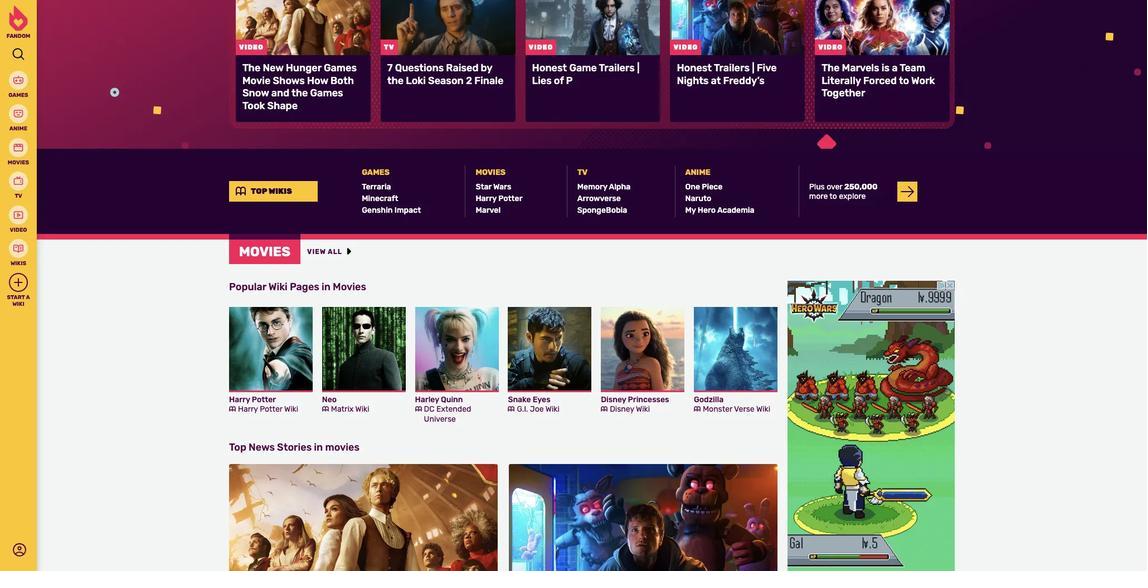 Task type: describe. For each thing, give the bounding box(es) containing it.
wikis
[[11, 260, 26, 267]]

forced
[[864, 74, 898, 87]]

anime
[[686, 168, 711, 177]]

hunger
[[286, 62, 322, 74]]

nights
[[677, 74, 709, 87]]

took
[[243, 100, 265, 112]]

matrix wiki
[[331, 405, 370, 414]]

harley quinn
[[415, 395, 463, 405]]

memory
[[578, 182, 608, 192]]

explore
[[840, 192, 866, 201]]

movies link
[[0, 138, 37, 166]]

eyes
[[533, 395, 551, 405]]

tiny image for neo
[[322, 406, 329, 413]]

memory alpha link
[[578, 181, 669, 193]]

wikis
[[269, 187, 292, 196]]

start
[[7, 294, 25, 301]]

movies
[[325, 442, 360, 454]]

star wars link
[[476, 181, 560, 193]]

pages
[[290, 281, 320, 293]]

movie
[[243, 74, 271, 87]]

1 vertical spatial movies
[[239, 244, 291, 260]]

harry potter link
[[476, 193, 560, 205]]

small image
[[344, 247, 354, 257]]

top wikis
[[251, 187, 292, 196]]

to inside 'plus over 250,000 more to explore'
[[830, 192, 838, 201]]

games up the anime link
[[9, 92, 28, 98]]

both
[[331, 74, 354, 87]]

terraria link
[[362, 181, 459, 193]]

7
[[388, 62, 393, 74]]

universe
[[424, 415, 456, 424]]

p
[[567, 74, 573, 87]]

games up both
[[324, 62, 357, 74]]

more
[[810, 192, 828, 201]]

of
[[554, 74, 564, 87]]

finale
[[475, 74, 504, 87]]

in for pages
[[322, 281, 331, 293]]

naruto link
[[686, 193, 792, 205]]

and
[[271, 87, 290, 99]]

top news stories in movies
[[229, 442, 360, 454]]

disney for disney princesses
[[601, 395, 627, 405]]

movies
[[476, 168, 506, 177]]

literally
[[822, 74, 862, 87]]

games terraria minecraft genshin impact
[[362, 168, 421, 215]]

harry potter wiki
[[238, 405, 299, 414]]

harry potter
[[229, 395, 276, 405]]

video for honest game trailers | lies of p
[[529, 44, 554, 51]]

snow
[[243, 87, 269, 99]]

arrowverse link
[[578, 193, 669, 205]]

the new hunger games movie shows how both snow and the games took shape
[[243, 62, 357, 112]]

the inside "7 questions raised by the loki season 2 finale"
[[388, 74, 404, 87]]

freddy's
[[724, 74, 765, 87]]

news
[[249, 442, 275, 454]]

video for honest trailers | five nights at freddy's
[[674, 44, 699, 51]]

0 vertical spatial movies
[[8, 159, 29, 166]]

potter for harry potter wiki
[[260, 405, 283, 414]]

tiny image for snake eyes
[[508, 406, 515, 413]]

honest game trailers | lies of p
[[532, 62, 640, 87]]

potter inside "movies star wars harry potter marvel"
[[499, 194, 523, 204]]

spongebobia
[[578, 206, 628, 215]]

in for stories
[[314, 442, 323, 454]]

extended
[[437, 405, 472, 414]]

neo
[[322, 395, 337, 405]]

movies star wars harry potter marvel
[[476, 168, 523, 215]]

hero
[[698, 206, 716, 215]]

the inside the new hunger games movie shows how both snow and the games took shape
[[292, 87, 308, 99]]

marvel
[[476, 206, 501, 215]]

how
[[307, 74, 328, 87]]

the for the marvels is a team literally forced to work together
[[822, 62, 840, 74]]

over
[[827, 182, 843, 192]]

team
[[900, 62, 926, 74]]

to inside the marvels is a team literally forced to work together
[[900, 74, 910, 87]]

wars
[[494, 182, 512, 192]]

verse
[[735, 405, 755, 414]]

harley
[[415, 395, 439, 405]]

top
[[251, 187, 267, 196]]

honest trailers | five nights at freddy's
[[677, 62, 777, 87]]

tiny image for harley quinn
[[415, 406, 422, 413]]

alpha
[[609, 182, 631, 192]]

disney for disney wiki
[[610, 405, 635, 414]]

potter for harry potter
[[252, 395, 276, 405]]

honest for lies
[[532, 62, 567, 74]]

tv memory alpha arrowverse spongebobia
[[578, 168, 631, 215]]

genshin impact link
[[362, 205, 459, 216]]

plus
[[810, 182, 825, 192]]

advertisement region
[[788, 281, 956, 572]]

popular wiki pages in movies
[[229, 281, 367, 293]]

250,000
[[845, 182, 878, 192]]



Task type: locate. For each thing, give the bounding box(es) containing it.
g.i. joe wiki
[[517, 405, 560, 414]]

arrowverse
[[578, 194, 621, 204]]

1 vertical spatial to
[[830, 192, 838, 201]]

1 horizontal spatial tv
[[384, 44, 395, 51]]

| inside honest trailers | five nights at freddy's
[[753, 62, 755, 74]]

g.i.
[[517, 405, 528, 414]]

video up nights
[[674, 44, 699, 51]]

in right pages on the left
[[322, 281, 331, 293]]

trailers up freddy's
[[714, 62, 750, 74]]

| right 'game'
[[638, 62, 640, 74]]

0 vertical spatial to
[[900, 74, 910, 87]]

in
[[322, 281, 331, 293], [314, 442, 323, 454]]

a right start
[[26, 294, 30, 301]]

0 horizontal spatial the
[[292, 87, 308, 99]]

harry for harry potter
[[229, 395, 250, 405]]

0 horizontal spatial |
[[638, 62, 640, 74]]

2 horizontal spatial tiny image
[[694, 406, 701, 413]]

2 the from the left
[[822, 62, 840, 74]]

start a wiki
[[7, 294, 30, 308]]

the for the new hunger games movie shows how both snow and the games took shape
[[243, 62, 261, 74]]

1 trailers from the left
[[599, 62, 635, 74]]

|
[[638, 62, 640, 74], [753, 62, 755, 74]]

minecraft link
[[362, 193, 459, 205]]

fandom link
[[2, 6, 35, 40]]

| inside "honest game trailers | lies of p"
[[638, 62, 640, 74]]

a
[[893, 62, 898, 74], [26, 294, 30, 301]]

plus over 250,000 more to explore
[[810, 182, 878, 201]]

| left five
[[753, 62, 755, 74]]

together
[[822, 87, 866, 99]]

0 horizontal spatial a
[[26, 294, 30, 301]]

snake
[[508, 395, 531, 405]]

4 video from the left
[[819, 44, 843, 51]]

2
[[466, 74, 472, 87]]

joe
[[530, 405, 544, 414]]

1 | from the left
[[638, 62, 640, 74]]

1 horizontal spatial to
[[900, 74, 910, 87]]

trailers inside "honest game trailers | lies of p"
[[599, 62, 635, 74]]

shape
[[267, 100, 298, 112]]

1 vertical spatial a
[[26, 294, 30, 301]]

tv up video link
[[15, 193, 22, 200]]

tiny image for godzilla
[[694, 406, 701, 413]]

tiny image left g.i.
[[508, 406, 515, 413]]

questions
[[395, 62, 444, 74]]

potter
[[499, 194, 523, 204], [252, 395, 276, 405], [260, 405, 283, 414]]

1 horizontal spatial tiny image
[[601, 406, 608, 413]]

lies
[[532, 74, 552, 87]]

trailers inside honest trailers | five nights at freddy's
[[714, 62, 750, 74]]

loki
[[406, 74, 426, 87]]

7 questions raised by the loki season 2 finale
[[388, 62, 504, 87]]

anime
[[9, 126, 27, 132]]

disney
[[601, 395, 627, 405], [610, 405, 635, 414]]

to down team
[[900, 74, 910, 87]]

princesses
[[628, 395, 670, 405]]

1 the from the left
[[243, 62, 261, 74]]

1 vertical spatial tv
[[578, 168, 588, 177]]

game
[[570, 62, 597, 74]]

3 video from the left
[[674, 44, 699, 51]]

disney princesses
[[601, 395, 670, 405]]

one
[[686, 182, 701, 192]]

movies
[[8, 159, 29, 166], [239, 244, 291, 260], [333, 281, 367, 293]]

at
[[712, 74, 722, 87]]

the down shows
[[292, 87, 308, 99]]

tv
[[384, 44, 395, 51], [578, 168, 588, 177], [15, 193, 22, 200]]

movies up tv link
[[8, 159, 29, 166]]

honest up nights
[[677, 62, 712, 74]]

trailers right 'game'
[[599, 62, 635, 74]]

tiny image left dc
[[415, 406, 422, 413]]

3 tiny image from the left
[[508, 406, 515, 413]]

raised
[[446, 62, 479, 74]]

tiny image down harry potter
[[229, 406, 236, 413]]

spongebobia link
[[578, 205, 669, 216]]

season
[[428, 74, 464, 87]]

1 horizontal spatial |
[[753, 62, 755, 74]]

1 horizontal spatial movies
[[239, 244, 291, 260]]

harry for harry potter wiki
[[238, 405, 258, 414]]

monster
[[703, 405, 733, 414]]

0 horizontal spatial to
[[830, 192, 838, 201]]

popular
[[229, 281, 267, 293]]

tv inside tv memory alpha arrowverse spongebobia
[[578, 168, 588, 177]]

1 horizontal spatial the
[[822, 62, 840, 74]]

1 horizontal spatial the
[[388, 74, 404, 87]]

minecraft
[[362, 194, 399, 204]]

top
[[229, 442, 247, 454]]

1 vertical spatial in
[[314, 442, 323, 454]]

honest up lies
[[532, 62, 567, 74]]

tiny image down godzilla
[[694, 406, 701, 413]]

1 tiny image from the left
[[322, 406, 329, 413]]

2 horizontal spatial tiny image
[[508, 406, 515, 413]]

video link
[[0, 206, 37, 234]]

1 vertical spatial the
[[292, 87, 308, 99]]

0 vertical spatial in
[[322, 281, 331, 293]]

the
[[243, 62, 261, 74], [822, 62, 840, 74]]

honest for nights
[[677, 62, 712, 74]]

view
[[307, 248, 326, 256]]

0 vertical spatial tv
[[384, 44, 395, 51]]

video up 'new' on the left
[[239, 44, 264, 51]]

my hero academia link
[[686, 205, 792, 216]]

1 horizontal spatial a
[[893, 62, 898, 74]]

games
[[362, 168, 390, 177]]

matrix
[[331, 405, 354, 414]]

1 horizontal spatial tiny image
[[415, 406, 422, 413]]

a inside the marvels is a team literally forced to work together
[[893, 62, 898, 74]]

3 tiny image from the left
[[694, 406, 701, 413]]

1 video from the left
[[239, 44, 264, 51]]

2 | from the left
[[753, 62, 755, 74]]

2 tiny image from the left
[[601, 406, 608, 413]]

tiny image down neo in the left bottom of the page
[[322, 406, 329, 413]]

by
[[481, 62, 493, 74]]

video up lies
[[529, 44, 554, 51]]

tiny image left disney wiki on the right bottom
[[601, 406, 608, 413]]

2 honest from the left
[[677, 62, 712, 74]]

harry inside "movies star wars harry potter marvel"
[[476, 194, 497, 204]]

terraria
[[362, 182, 391, 192]]

to right more
[[830, 192, 838, 201]]

all
[[328, 248, 342, 256]]

trailers
[[599, 62, 635, 74], [714, 62, 750, 74]]

one piece link
[[686, 181, 792, 193]]

1 tiny image from the left
[[229, 406, 236, 413]]

anime one piece naruto my hero academia
[[686, 168, 755, 215]]

tv up memory
[[578, 168, 588, 177]]

the up movie
[[243, 62, 261, 74]]

2 horizontal spatial tv
[[578, 168, 588, 177]]

the
[[388, 74, 404, 87], [292, 87, 308, 99]]

0 horizontal spatial tiny image
[[229, 406, 236, 413]]

my
[[686, 206, 696, 215]]

in left the movies
[[314, 442, 323, 454]]

work
[[912, 74, 936, 87]]

2 video from the left
[[529, 44, 554, 51]]

2 trailers from the left
[[714, 62, 750, 74]]

honest inside honest trailers | five nights at freddy's
[[677, 62, 712, 74]]

the marvels is a team literally forced to work together
[[822, 62, 936, 99]]

honest inside "honest game trailers | lies of p"
[[532, 62, 567, 74]]

1 horizontal spatial honest
[[677, 62, 712, 74]]

2 vertical spatial movies
[[333, 281, 367, 293]]

1 horizontal spatial trailers
[[714, 62, 750, 74]]

0 horizontal spatial tv
[[15, 193, 22, 200]]

new
[[263, 62, 284, 74]]

2 vertical spatial tv
[[15, 193, 22, 200]]

games down how
[[310, 87, 343, 99]]

a inside start a wiki
[[26, 294, 30, 301]]

small image
[[236, 186, 246, 196]]

quinn
[[441, 395, 463, 405]]

0 horizontal spatial trailers
[[599, 62, 635, 74]]

to
[[900, 74, 910, 87], [830, 192, 838, 201]]

snake eyes
[[508, 395, 551, 405]]

0 horizontal spatial honest
[[532, 62, 567, 74]]

0 horizontal spatial movies
[[8, 159, 29, 166]]

anime link
[[0, 104, 37, 132]]

tiny image
[[229, 406, 236, 413], [415, 406, 422, 413], [508, 406, 515, 413]]

tv up 7
[[384, 44, 395, 51]]

video
[[10, 227, 27, 233]]

view all
[[307, 248, 344, 256]]

1 honest from the left
[[532, 62, 567, 74]]

wiki inside start a wiki
[[12, 301, 24, 308]]

tiny image for harry potter
[[229, 406, 236, 413]]

games
[[324, 62, 357, 74], [310, 87, 343, 99], [9, 92, 28, 98]]

movies up the popular
[[239, 244, 291, 260]]

five
[[757, 62, 777, 74]]

0 horizontal spatial tiny image
[[322, 406, 329, 413]]

the down 7
[[388, 74, 404, 87]]

games link
[[0, 71, 37, 99]]

0 vertical spatial a
[[893, 62, 898, 74]]

a right the is
[[893, 62, 898, 74]]

tv link
[[0, 172, 37, 200]]

video for the marvels is a team literally forced to work together
[[819, 44, 843, 51]]

piece
[[702, 182, 723, 192]]

0 vertical spatial the
[[388, 74, 404, 87]]

0 horizontal spatial the
[[243, 62, 261, 74]]

the inside the new hunger games movie shows how both snow and the games took shape
[[243, 62, 261, 74]]

fandom
[[7, 33, 30, 40]]

wiki
[[269, 281, 288, 293], [12, 301, 24, 308], [284, 405, 299, 414], [356, 405, 370, 414], [546, 405, 560, 414], [636, 405, 651, 414], [757, 405, 771, 414]]

movies down small icon
[[333, 281, 367, 293]]

tiny image for disney princesses
[[601, 406, 608, 413]]

video up literally at the right top
[[819, 44, 843, 51]]

tiny image
[[322, 406, 329, 413], [601, 406, 608, 413], [694, 406, 701, 413]]

2 horizontal spatial movies
[[333, 281, 367, 293]]

naruto
[[686, 194, 712, 204]]

godzilla
[[694, 395, 724, 405]]

video for the new hunger games movie shows how both snow and the games took shape
[[239, 44, 264, 51]]

academia
[[718, 206, 755, 215]]

the inside the marvels is a team literally forced to work together
[[822, 62, 840, 74]]

disney wiki
[[610, 405, 651, 414]]

the up literally at the right top
[[822, 62, 840, 74]]

2 tiny image from the left
[[415, 406, 422, 413]]



Task type: vqa. For each thing, say whether or not it's contained in the screenshot.
the middle 'DEALS'
no



